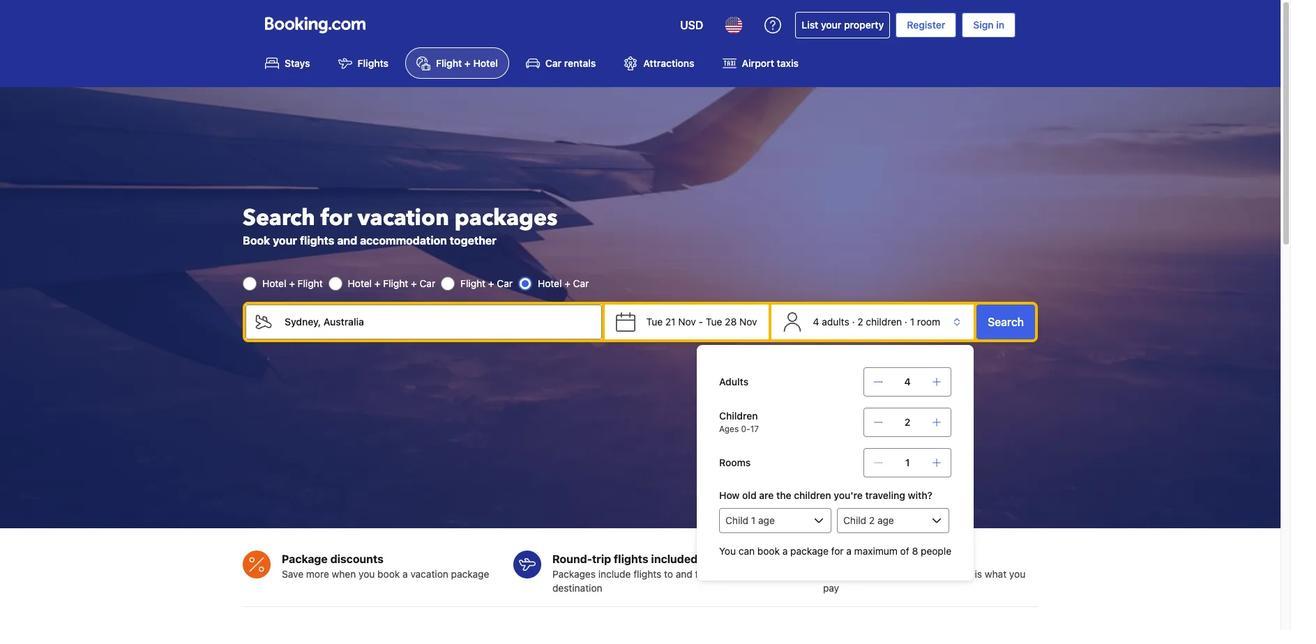 Task type: describe. For each thing, give the bounding box(es) containing it.
2 horizontal spatial a
[[847, 546, 852, 558]]

in
[[997, 19, 1005, 31]]

1 what from the left
[[913, 569, 935, 581]]

package discounts save more when you book a vacation package
[[282, 553, 489, 581]]

2 you from the left
[[938, 569, 954, 581]]

register link
[[896, 13, 957, 38]]

all
[[823, 569, 835, 581]]

vacation inside 'package discounts save more when you book a vacation package'
[[411, 569, 449, 581]]

1 vertical spatial 1
[[906, 457, 910, 469]]

search for search
[[988, 316, 1025, 328]]

of
[[901, 546, 910, 558]]

2 nov from the left
[[740, 316, 758, 328]]

for inside search for vacation packages book your flights and accommodation together
[[321, 203, 352, 234]]

hotel + car
[[538, 278, 589, 289]]

usd button
[[672, 8, 712, 42]]

children for the
[[794, 490, 832, 502]]

property
[[844, 19, 884, 31]]

attractions
[[644, 57, 695, 69]]

you can book a package for a maximum of 8 people
[[720, 546, 952, 558]]

sign in
[[974, 19, 1005, 31]]

–
[[905, 569, 911, 581]]

airport taxis
[[742, 57, 799, 69]]

and inside search for vacation packages book your flights and accommodation together
[[337, 234, 357, 247]]

4 adults · 2 children · 1 room
[[813, 316, 941, 328]]

no
[[823, 553, 839, 566]]

accommodation
[[360, 234, 447, 247]]

hotel for hotel + car
[[538, 278, 562, 289]]

search button
[[977, 305, 1036, 340]]

round-
[[553, 553, 592, 566]]

pay
[[823, 583, 840, 595]]

with?
[[908, 490, 933, 502]]

rooms
[[720, 457, 751, 469]]

hotel for hotel + flight
[[262, 278, 286, 289]]

17
[[751, 424, 759, 435]]

list your property
[[802, 19, 884, 31]]

packages
[[553, 569, 596, 581]]

package
[[282, 553, 328, 566]]

register
[[907, 19, 946, 31]]

flight + car
[[461, 278, 513, 289]]

21
[[666, 316, 676, 328]]

you're
[[834, 490, 863, 502]]

how old are the children you're traveling with?
[[720, 490, 933, 502]]

together
[[450, 234, 497, 247]]

sign
[[974, 19, 994, 31]]

1 horizontal spatial 2
[[905, 417, 911, 429]]

flight + hotel
[[436, 57, 498, 69]]

sign in link
[[963, 13, 1016, 38]]

people
[[921, 546, 952, 558]]

hotel for hotel + flight + car
[[348, 278, 372, 289]]

more
[[306, 569, 329, 581]]

+ for flight + hotel
[[465, 57, 471, 69]]

traveling
[[866, 490, 906, 502]]

book inside 'package discounts save more when you book a vacation package'
[[378, 569, 400, 581]]

children
[[720, 410, 758, 422]]

search for vacation packages book your flights and accommodation together
[[243, 203, 558, 247]]

discounts
[[331, 553, 384, 566]]

usd
[[681, 19, 704, 31]]

8
[[912, 546, 919, 558]]

2 what from the left
[[985, 569, 1007, 581]]

list
[[802, 19, 819, 31]]

room
[[918, 316, 941, 328]]

packages
[[455, 203, 558, 234]]

book
[[243, 234, 270, 247]]

destination
[[553, 583, 603, 595]]

-
[[699, 316, 704, 328]]

1 horizontal spatial a
[[783, 546, 788, 558]]

3 you from the left
[[1010, 569, 1026, 581]]

flights link
[[327, 47, 400, 79]]

the
[[777, 490, 792, 502]]

your inside search for vacation packages book your flights and accommodation together
[[273, 234, 297, 247]]

to
[[664, 569, 673, 581]]

4 for 4 adults · 2 children · 1 room
[[813, 316, 820, 328]]

you
[[720, 546, 736, 558]]

0-
[[742, 424, 751, 435]]

round-trip flights included packages include flights to and from your destination
[[553, 553, 739, 595]]

from
[[696, 569, 717, 581]]

0 vertical spatial your
[[821, 19, 842, 31]]

save
[[282, 569, 304, 581]]



Task type: vqa. For each thing, say whether or not it's contained in the screenshot.
'For' to the right
yes



Task type: locate. For each thing, give the bounding box(es) containing it.
1 horizontal spatial ·
[[905, 316, 908, 328]]

0 horizontal spatial for
[[321, 203, 352, 234]]

1 horizontal spatial children
[[866, 316, 902, 328]]

0 vertical spatial included
[[651, 553, 698, 566]]

1 vertical spatial 4
[[905, 376, 911, 388]]

and inside round-trip flights included packages include flights to and from your destination
[[676, 569, 693, 581]]

what right is
[[985, 569, 1007, 581]]

your inside round-trip flights included packages include flights to and from your destination
[[719, 569, 739, 581]]

2 horizontal spatial you
[[1010, 569, 1026, 581]]

flight + hotel link
[[406, 47, 509, 79]]

1 vertical spatial vacation
[[411, 569, 449, 581]]

book down "discounts"
[[378, 569, 400, 581]]

and
[[337, 234, 357, 247], [676, 569, 693, 581]]

you down "discounts"
[[359, 569, 375, 581]]

0 horizontal spatial 2
[[858, 316, 864, 328]]

0 vertical spatial for
[[321, 203, 352, 234]]

for
[[321, 203, 352, 234], [832, 546, 844, 558]]

1 horizontal spatial for
[[832, 546, 844, 558]]

flights
[[300, 234, 335, 247], [614, 553, 649, 566], [634, 569, 662, 581]]

when
[[332, 569, 356, 581]]

+ for hotel + flight + car
[[375, 278, 381, 289]]

car rentals link
[[515, 47, 607, 79]]

you inside 'package discounts save more when you book a vacation package'
[[359, 569, 375, 581]]

0 vertical spatial book
[[758, 546, 780, 558]]

4 left the adults
[[813, 316, 820, 328]]

1
[[911, 316, 915, 328], [906, 457, 910, 469]]

nov right 28
[[740, 316, 758, 328]]

2 vertical spatial flights
[[634, 569, 662, 581]]

search inside search for vacation packages book your flights and accommodation together
[[243, 203, 315, 234]]

0 horizontal spatial a
[[403, 569, 408, 581]]

children
[[866, 316, 902, 328], [794, 490, 832, 502]]

included inside round-trip flights included packages include flights to and from your destination
[[651, 553, 698, 566]]

flights inside search for vacation packages book your flights and accommodation together
[[300, 234, 335, 247]]

a inside 'package discounts save more when you book a vacation package'
[[403, 569, 408, 581]]

hotel + flight
[[262, 278, 323, 289]]

0 horizontal spatial nov
[[679, 316, 696, 328]]

2 vertical spatial your
[[719, 569, 739, 581]]

book
[[758, 546, 780, 558], [378, 569, 400, 581]]

flights for trip
[[634, 569, 662, 581]]

hotel + flight + car
[[348, 278, 436, 289]]

are
[[760, 490, 774, 502]]

0 horizontal spatial you
[[359, 569, 375, 581]]

tue left the 21
[[647, 316, 663, 328]]

1 you from the left
[[359, 569, 375, 581]]

1 vertical spatial included
[[864, 569, 902, 581]]

what right –
[[913, 569, 935, 581]]

airport
[[742, 57, 775, 69]]

hidden
[[841, 553, 878, 566]]

0 vertical spatial flights
[[300, 234, 335, 247]]

Where to? field
[[274, 305, 602, 340]]

a right when
[[403, 569, 408, 581]]

1 horizontal spatial book
[[758, 546, 780, 558]]

1 horizontal spatial tue
[[706, 316, 723, 328]]

a right can
[[783, 546, 788, 558]]

can
[[739, 546, 755, 558]]

a right no
[[847, 546, 852, 558]]

+
[[465, 57, 471, 69], [289, 278, 295, 289], [375, 278, 381, 289], [411, 278, 417, 289], [488, 278, 495, 289], [565, 278, 571, 289]]

4
[[813, 316, 820, 328], [905, 376, 911, 388]]

1 up with?
[[906, 457, 910, 469]]

1 vertical spatial package
[[451, 569, 489, 581]]

0 horizontal spatial tue
[[647, 316, 663, 328]]

what
[[913, 569, 935, 581], [985, 569, 1007, 581]]

maximum
[[855, 546, 898, 558]]

4 down 4 adults · 2 children · 1 room
[[905, 376, 911, 388]]

see
[[957, 569, 973, 581]]

flights for for
[[300, 234, 335, 247]]

and left accommodation
[[337, 234, 357, 247]]

include
[[599, 569, 631, 581]]

airport taxis link
[[712, 47, 810, 79]]

search for search for vacation packages book your flights and accommodation together
[[243, 203, 315, 234]]

0 horizontal spatial children
[[794, 490, 832, 502]]

1 · from the left
[[852, 316, 855, 328]]

1 vertical spatial your
[[273, 234, 297, 247]]

1 vertical spatial and
[[676, 569, 693, 581]]

1 horizontal spatial nov
[[740, 316, 758, 328]]

1 vertical spatial 2
[[905, 417, 911, 429]]

2
[[858, 316, 864, 328], [905, 417, 911, 429]]

1 horizontal spatial and
[[676, 569, 693, 581]]

1 vertical spatial search
[[988, 316, 1025, 328]]

children ages 0-17
[[720, 410, 759, 435]]

1 horizontal spatial you
[[938, 569, 954, 581]]

1 horizontal spatial 4
[[905, 376, 911, 388]]

you
[[359, 569, 375, 581], [938, 569, 954, 581], [1010, 569, 1026, 581]]

rentals
[[564, 57, 596, 69]]

0 vertical spatial 4
[[813, 316, 820, 328]]

nov
[[679, 316, 696, 328], [740, 316, 758, 328]]

how
[[720, 490, 740, 502]]

car
[[546, 57, 562, 69], [420, 278, 436, 289], [497, 278, 513, 289], [573, 278, 589, 289]]

nov left -
[[679, 316, 696, 328]]

children for 2
[[866, 316, 902, 328]]

booking.com online hotel reservations image
[[265, 17, 366, 33]]

children left room
[[866, 316, 902, 328]]

1 vertical spatial flights
[[614, 553, 649, 566]]

fees
[[881, 553, 904, 566]]

+ for hotel + flight
[[289, 278, 295, 289]]

flights up hotel + flight
[[300, 234, 335, 247]]

included up the to
[[651, 553, 698, 566]]

0 horizontal spatial 4
[[813, 316, 820, 328]]

list your property link
[[796, 12, 891, 38]]

adults
[[720, 376, 749, 388]]

attractions link
[[613, 47, 706, 79]]

0 horizontal spatial package
[[451, 569, 489, 581]]

tue right -
[[706, 316, 723, 328]]

1 horizontal spatial what
[[985, 569, 1007, 581]]

0 vertical spatial package
[[791, 546, 829, 558]]

included inside the no hidden fees all taxes included – what you see is what you pay
[[864, 569, 902, 581]]

vacation
[[358, 203, 449, 234], [411, 569, 449, 581]]

0 horizontal spatial your
[[273, 234, 297, 247]]

1 tue from the left
[[647, 316, 663, 328]]

vacation inside search for vacation packages book your flights and accommodation together
[[358, 203, 449, 234]]

included down the fees on the bottom right of the page
[[864, 569, 902, 581]]

0 vertical spatial search
[[243, 203, 315, 234]]

flight
[[436, 57, 462, 69], [298, 278, 323, 289], [383, 278, 408, 289], [461, 278, 486, 289]]

flights
[[358, 57, 389, 69]]

0 horizontal spatial book
[[378, 569, 400, 581]]

0 vertical spatial and
[[337, 234, 357, 247]]

1 horizontal spatial included
[[864, 569, 902, 581]]

0 horizontal spatial search
[[243, 203, 315, 234]]

0 horizontal spatial ·
[[852, 316, 855, 328]]

0 vertical spatial 2
[[858, 316, 864, 328]]

your right the book
[[273, 234, 297, 247]]

and right the to
[[676, 569, 693, 581]]

package inside 'package discounts save more when you book a vacation package'
[[451, 569, 489, 581]]

stays link
[[254, 47, 321, 79]]

1 nov from the left
[[679, 316, 696, 328]]

your right the list
[[821, 19, 842, 31]]

tue
[[647, 316, 663, 328], [706, 316, 723, 328]]

no hidden fees all taxes included – what you see is what you pay
[[823, 553, 1026, 595]]

0 horizontal spatial what
[[913, 569, 935, 581]]

your right 'from'
[[719, 569, 739, 581]]

included
[[651, 553, 698, 566], [864, 569, 902, 581]]

0 horizontal spatial included
[[651, 553, 698, 566]]

· left room
[[905, 316, 908, 328]]

taxis
[[777, 57, 799, 69]]

taxes
[[837, 569, 861, 581]]

4 for 4
[[905, 376, 911, 388]]

0 horizontal spatial and
[[337, 234, 357, 247]]

1 horizontal spatial your
[[719, 569, 739, 581]]

2 · from the left
[[905, 316, 908, 328]]

old
[[743, 490, 757, 502]]

you right is
[[1010, 569, 1026, 581]]

1 vertical spatial for
[[832, 546, 844, 558]]

book right can
[[758, 546, 780, 558]]

trip
[[592, 553, 612, 566]]

you left see on the bottom
[[938, 569, 954, 581]]

1 left room
[[911, 316, 915, 328]]

1 vertical spatial book
[[378, 569, 400, 581]]

+ for hotel + car
[[565, 278, 571, 289]]

hotel
[[473, 57, 498, 69], [262, 278, 286, 289], [348, 278, 372, 289], [538, 278, 562, 289]]

flights up include
[[614, 553, 649, 566]]

1 horizontal spatial package
[[791, 546, 829, 558]]

0 vertical spatial vacation
[[358, 203, 449, 234]]

stays
[[285, 57, 310, 69]]

adults
[[822, 316, 850, 328]]

· right the adults
[[852, 316, 855, 328]]

tue 21 nov - tue 28 nov
[[647, 316, 758, 328]]

search inside button
[[988, 316, 1025, 328]]

2 tue from the left
[[706, 316, 723, 328]]

is
[[975, 569, 983, 581]]

1 vertical spatial children
[[794, 490, 832, 502]]

ages
[[720, 424, 739, 435]]

car rentals
[[546, 57, 596, 69]]

1 horizontal spatial search
[[988, 316, 1025, 328]]

28
[[725, 316, 737, 328]]

2 horizontal spatial your
[[821, 19, 842, 31]]

flights left the to
[[634, 569, 662, 581]]

children right the
[[794, 490, 832, 502]]

+ for flight + car
[[488, 278, 495, 289]]

0 vertical spatial 1
[[911, 316, 915, 328]]

0 vertical spatial children
[[866, 316, 902, 328]]



